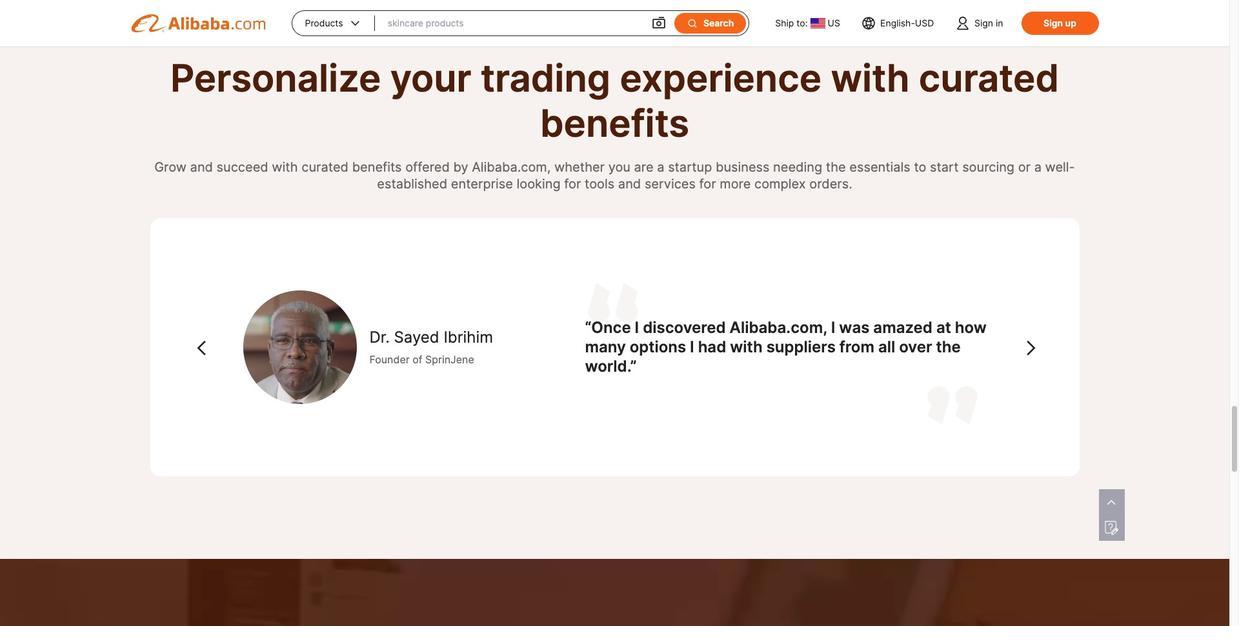 Task type: locate. For each thing, give the bounding box(es) containing it.
how
[[955, 318, 987, 337]]

0 horizontal spatial for
[[564, 176, 581, 192]]

1 horizontal spatial the
[[936, 338, 961, 356]]

dr. sayed ibrihim founder of sprinjene
[[369, 328, 493, 366]]

enterprise
[[451, 176, 513, 192]]

sign left in
[[975, 17, 993, 28]]

1 horizontal spatial a
[[1034, 159, 1042, 175]]

benefits
[[540, 101, 689, 146], [352, 159, 402, 175]]

for down whether
[[564, 176, 581, 192]]

list item containing "once i discovered alibaba.com, i was amazed at how many options i had with suppliers from all over the world."
[[150, 218, 1079, 476]]

from
[[840, 338, 875, 356]]

0 horizontal spatial curated
[[302, 159, 349, 175]]

products
[[305, 17, 343, 28]]

are
[[634, 159, 654, 175]]

ship to:
[[775, 17, 808, 28]]

curated inside the "grow and succeed with curated benefits offered by alibaba.com, whether you are a startup business needing the essentials to start sourcing or a well- established enterprise looking for tools and services for more complex orders."
[[302, 159, 349, 175]]

 search
[[687, 17, 734, 29]]

1 vertical spatial benefits
[[352, 159, 402, 175]]

i left "was"
[[831, 318, 835, 337]]

the
[[826, 159, 846, 175], [936, 338, 961, 356]]

1 horizontal spatial benefits
[[540, 101, 689, 146]]

i up options
[[635, 318, 639, 337]]

curated
[[919, 56, 1059, 101], [302, 159, 349, 175]]

for down startup in the top of the page
[[699, 176, 716, 192]]

0 vertical spatial with
[[831, 56, 910, 101]]

and right the grow
[[190, 159, 213, 175]]

orders.
[[809, 176, 852, 192]]

experience
[[620, 56, 822, 101]]

english-
[[880, 17, 915, 28]]

i left had at the bottom right of the page
[[690, 338, 694, 356]]

and down you
[[618, 176, 641, 192]]

succeed
[[217, 159, 268, 175]]

had
[[698, 338, 726, 356]]

2 sign from the left
[[1044, 17, 1063, 28]]

0 vertical spatial alibaba.com,
[[472, 159, 551, 175]]

with down 'english-'
[[831, 56, 910, 101]]

0 vertical spatial benefits
[[540, 101, 689, 146]]

0 horizontal spatial sign
[[975, 17, 993, 28]]

0 vertical spatial and
[[190, 159, 213, 175]]

was
[[839, 318, 870, 337]]

complex
[[754, 176, 806, 192]]

0 horizontal spatial benefits
[[352, 159, 402, 175]]

with
[[831, 56, 910, 101], [272, 159, 298, 175], [730, 338, 763, 356]]

1 horizontal spatial curated
[[919, 56, 1059, 101]]

feedback image
[[1104, 520, 1119, 536]]

you
[[608, 159, 631, 175]]

usd
[[915, 17, 934, 28]]

1 horizontal spatial and
[[618, 176, 641, 192]]

sourcing
[[962, 159, 1015, 175]]

with inside the "grow and succeed with curated benefits offered by alibaba.com, whether you are a startup business needing the essentials to start sourcing or a well- established enterprise looking for tools and services for more complex orders."
[[272, 159, 298, 175]]

alibaba.com, up looking
[[472, 159, 551, 175]]

0 vertical spatial curated
[[919, 56, 1059, 101]]

benefits up you
[[540, 101, 689, 146]]

sign
[[975, 17, 993, 28], [1044, 17, 1063, 28]]

0 horizontal spatial a
[[657, 159, 664, 175]]

0 horizontal spatial alibaba.com,
[[472, 159, 551, 175]]

ibrihim
[[444, 328, 493, 347]]

1 vertical spatial with
[[272, 159, 298, 175]]

1 horizontal spatial alibaba.com,
[[730, 318, 827, 337]]

the up the "orders."
[[826, 159, 846, 175]]

a right are
[[657, 159, 664, 175]]

us
[[828, 17, 840, 28]]

1 vertical spatial the
[[936, 338, 961, 356]]

for
[[564, 176, 581, 192], [699, 176, 716, 192]]

benefits up established
[[352, 159, 402, 175]]

founder
[[369, 353, 410, 366]]

business
[[716, 159, 770, 175]]

0 horizontal spatial the
[[826, 159, 846, 175]]

a right or
[[1034, 159, 1042, 175]]

1 vertical spatial curated
[[302, 159, 349, 175]]

1 horizontal spatial with
[[730, 338, 763, 356]]

sign for sign in
[[975, 17, 993, 28]]

many
[[585, 338, 626, 356]]

options
[[630, 338, 686, 356]]

a
[[657, 159, 664, 175], [1034, 159, 1042, 175]]

needing
[[773, 159, 822, 175]]

2 vertical spatial with
[[730, 338, 763, 356]]

2 horizontal spatial with
[[831, 56, 910, 101]]

0 horizontal spatial and
[[190, 159, 213, 175]]

2 a from the left
[[1034, 159, 1042, 175]]

0 horizontal spatial with
[[272, 159, 298, 175]]

with inside personalize your trading experience with curated benefits
[[831, 56, 910, 101]]

grow and succeed with curated benefits offered by alibaba.com, whether you are a startup business needing the essentials to start sourcing or a well- established enterprise looking for tools and services for more complex orders.
[[154, 159, 1075, 192]]

the down at
[[936, 338, 961, 356]]

skincare products text field
[[388, 12, 638, 35]]

with right succeed at the top of page
[[272, 159, 298, 175]]

sayed
[[394, 328, 439, 347]]

sign up
[[1044, 17, 1076, 28]]

1 sign from the left
[[975, 17, 993, 28]]

offered
[[405, 159, 450, 175]]

i
[[635, 318, 639, 337], [831, 318, 835, 337], [690, 338, 694, 356]]

with right had at the bottom right of the page
[[730, 338, 763, 356]]

world."
[[585, 357, 637, 376]]

1 vertical spatial alibaba.com,
[[730, 318, 827, 337]]

1 vertical spatial and
[[618, 176, 641, 192]]

established
[[377, 176, 447, 192]]

sign left the up
[[1044, 17, 1063, 28]]

or
[[1018, 159, 1031, 175]]

sprinjene
[[425, 353, 474, 366]]

and
[[190, 159, 213, 175], [618, 176, 641, 192]]

of
[[413, 353, 422, 366]]

1 horizontal spatial for
[[699, 176, 716, 192]]

"once i discovered alibaba.com, i was amazed at how many options i had with suppliers from all over the world."
[[585, 318, 987, 376]]

0 vertical spatial the
[[826, 159, 846, 175]]

1 horizontal spatial sign
[[1044, 17, 1063, 28]]

alibaba.com,
[[472, 159, 551, 175], [730, 318, 827, 337]]

list item
[[150, 218, 1079, 476]]

1 for from the left
[[564, 176, 581, 192]]

alibaba.com, up the suppliers
[[730, 318, 827, 337]]



Task type: describe. For each thing, give the bounding box(es) containing it.
image image
[[243, 290, 357, 404]]

dr.
[[369, 328, 390, 347]]

over
[[899, 338, 932, 356]]

products 
[[305, 17, 362, 30]]

"once
[[585, 318, 631, 337]]

tools
[[585, 176, 615, 192]]


[[687, 17, 698, 29]]

english-usd
[[880, 17, 934, 28]]

search
[[703, 17, 734, 28]]

curated inside personalize your trading experience with curated benefits
[[919, 56, 1059, 101]]

2 for from the left
[[699, 176, 716, 192]]

in
[[996, 17, 1003, 28]]

startup
[[668, 159, 712, 175]]

your
[[390, 56, 471, 101]]

more
[[720, 176, 751, 192]]

sign in
[[975, 17, 1003, 28]]

to
[[914, 159, 926, 175]]

to:
[[797, 17, 808, 28]]

grow
[[154, 159, 187, 175]]

the inside "once i discovered alibaba.com, i was amazed at how many options i had with suppliers from all over the world."
[[936, 338, 961, 356]]

the inside the "grow and succeed with curated benefits offered by alibaba.com, whether you are a startup business needing the essentials to start sourcing or a well- established enterprise looking for tools and services for more complex orders."
[[826, 159, 846, 175]]

1 a from the left
[[657, 159, 664, 175]]

with inside "once i discovered alibaba.com, i was amazed at how many options i had with suppliers from all over the world."
[[730, 338, 763, 356]]

sign for sign up
[[1044, 17, 1063, 28]]

alibaba.com, inside "once i discovered alibaba.com, i was amazed at how many options i had with suppliers from all over the world."
[[730, 318, 827, 337]]

by
[[453, 159, 468, 175]]

trading
[[481, 56, 611, 101]]

up
[[1065, 17, 1076, 28]]

suppliers
[[767, 338, 836, 356]]

personalize your trading experience with curated benefits
[[170, 56, 1059, 146]]


[[348, 17, 362, 30]]

0 horizontal spatial i
[[635, 318, 639, 337]]

ship
[[775, 17, 794, 28]]

looking
[[517, 176, 561, 192]]

discovered
[[643, 318, 726, 337]]

amazed
[[873, 318, 933, 337]]

whether
[[554, 159, 605, 175]]

1 horizontal spatial i
[[690, 338, 694, 356]]

personalize
[[170, 56, 381, 101]]

services
[[645, 176, 696, 192]]

2 horizontal spatial i
[[831, 318, 835, 337]]

benefits inside the "grow and succeed with curated benefits offered by alibaba.com, whether you are a startup business needing the essentials to start sourcing or a well- established enterprise looking for tools and services for more complex orders."
[[352, 159, 402, 175]]

essentials
[[850, 159, 911, 175]]

all
[[878, 338, 895, 356]]

start
[[930, 159, 959, 175]]

alibaba.com, inside the "grow and succeed with curated benefits offered by alibaba.com, whether you are a startup business needing the essentials to start sourcing or a well- established enterprise looking for tools and services for more complex orders."
[[472, 159, 551, 175]]

benefits inside personalize your trading experience with curated benefits
[[540, 101, 689, 146]]

at
[[936, 318, 951, 337]]


[[651, 15, 667, 31]]

well-
[[1045, 159, 1075, 175]]



Task type: vqa. For each thing, say whether or not it's contained in the screenshot.
english-
yes



